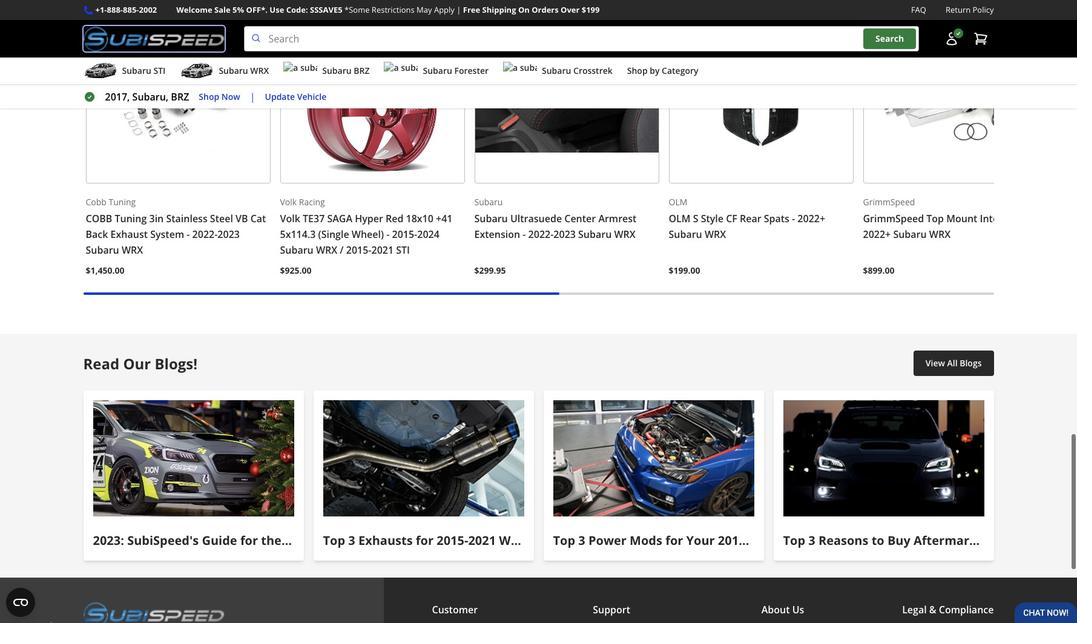Task type: describe. For each thing, give the bounding box(es) containing it.
subispeed's
[[127, 533, 199, 549]]

top for top 3 power mods for your 2015+ wrx for under $500
[[553, 533, 576, 549]]

1 volk from the top
[[280, 196, 297, 208]]

for inside top 3 exhausts for 2015-2021 wrx/sti link
[[416, 533, 434, 549]]

volk racing volk te37 saga hyper red 18x10 +41 5x114.3 (single wheel) - 2015-2024 subaru wrx / 2015-2021 sti
[[280, 196, 453, 257]]

2 volk from the top
[[280, 212, 300, 225]]

1 horizontal spatial 2021
[[468, 533, 496, 549]]

top 3 exhausts for 2015-2021 wrx/sti link
[[313, 391, 550, 561]]

center
[[565, 212, 596, 225]]

exhaust
[[111, 228, 148, 241]]

saga
[[327, 212, 353, 225]]

for inside top 3 reasons to buy aftermarket lighting for yo link
[[1045, 533, 1063, 549]]

hyper
[[355, 212, 383, 225]]

subaru crosstrek
[[542, 65, 613, 76]]

$1,450.00
[[86, 265, 124, 276]]

faq
[[912, 4, 927, 15]]

support
[[593, 603, 631, 617]]

3 for power
[[579, 533, 586, 549]]

extension
[[475, 228, 520, 241]]

code:
[[286, 4, 308, 15]]

2017,
[[105, 90, 130, 104]]

1 subispeed logo image from the top
[[83, 26, 224, 52]]

yo
[[1066, 533, 1078, 549]]

subaru crosstrek button
[[503, 60, 613, 84]]

2021 inside the volk racing volk te37 saga hyper red 18x10 +41 5x114.3 (single wheel) - 2015-2024 subaru wrx / 2015-2021 sti
[[372, 243, 394, 257]]

cobb
[[86, 196, 107, 208]]

style
[[701, 212, 724, 225]]

top for top 3 reasons to buy aftermarket lighting for yo
[[784, 533, 806, 549]]

armrest
[[599, 212, 637, 225]]

us
[[793, 603, 805, 617]]

&
[[930, 603, 937, 617]]

mods
[[630, 533, 663, 549]]

view all blogs
[[926, 357, 982, 369]]

guide
[[202, 533, 237, 549]]

2023: subispeed's guide for the holidays link
[[83, 391, 337, 561]]

2023 inside subaru subaru ultrasuede center armrest extension - 2022-2023 subaru wrx
[[554, 228, 576, 241]]

reasons
[[819, 533, 869, 549]]

apply
[[434, 4, 455, 15]]

sssave5
[[310, 4, 343, 15]]

cobb tuning cobb tuning 3in stainless steel vb cat back exhaust system - 2022-2023 subaru wrx
[[86, 196, 266, 257]]

return policy link
[[946, 4, 994, 16]]

sti inside dropdown button
[[154, 65, 166, 76]]

update vehicle
[[265, 91, 327, 102]]

te37
[[303, 212, 325, 225]]

about
[[762, 603, 790, 617]]

2 subispeed logo image from the top
[[83, 602, 224, 623]]

subaru wrx button
[[180, 60, 269, 84]]

top 3 reasons to buy aftermarket lighting for yo link
[[774, 391, 1078, 561]]

2 horizontal spatial 2015-
[[437, 533, 468, 549]]

3 for reasons
[[809, 533, 816, 549]]

brz inside subaru brz dropdown button
[[354, 65, 370, 76]]

stainless
[[166, 212, 208, 225]]

intercooler
[[980, 212, 1032, 225]]

faq link
[[912, 4, 927, 16]]

subaru,
[[132, 90, 169, 104]]

18x10
[[406, 212, 434, 225]]

cf
[[726, 212, 738, 225]]

$199.00
[[669, 265, 701, 276]]

2022+ inside grimmspeed grimmspeed top mount intercooler - 2022+ subaru wrx
[[863, 228, 891, 241]]

- inside subaru subaru ultrasuede center armrest extension - 2022-2023 subaru wrx
[[523, 228, 526, 241]]

*some
[[345, 4, 370, 15]]

subaru inside dropdown button
[[122, 65, 151, 76]]

top inside grimmspeed grimmspeed top mount intercooler - 2022+ subaru wrx
[[927, 212, 944, 225]]

return policy
[[946, 4, 994, 15]]

your
[[687, 533, 715, 549]]

3 for exhausts
[[348, 533, 355, 549]]

welcome sale 5% off*. use code: sssave5
[[176, 4, 343, 15]]

use
[[270, 4, 284, 15]]

vb
[[236, 212, 248, 225]]

grimmspeed grimmspeed top mount intercooler - 2022+ subaru wrx
[[863, 196, 1038, 241]]

2023: subispeed's guide for the holidays
[[93, 533, 337, 549]]

holidays
[[285, 533, 337, 549]]

racing
[[299, 196, 325, 208]]

all
[[948, 357, 958, 369]]

for inside 2023: subispeed's guide for the holidays link
[[240, 533, 258, 549]]

(single
[[318, 228, 349, 241]]

button image
[[945, 32, 959, 46]]

subaru wrx
[[219, 65, 269, 76]]

search
[[876, 33, 905, 44]]

- inside olm olm s style cf rear spats - 2022+ subaru wrx
[[792, 212, 795, 225]]

wrx inside olm olm s style cf rear spats - 2022+ subaru wrx
[[705, 228, 726, 241]]

+41
[[436, 212, 453, 225]]

wrx inside 'link'
[[756, 533, 784, 549]]

aftermarket
[[914, 533, 990, 549]]

+1-
[[95, 4, 107, 15]]

power
[[589, 533, 627, 549]]

a subaru crosstrek thumbnail image image
[[503, 62, 537, 80]]

legal
[[903, 603, 927, 617]]

wrx/sti
[[499, 533, 550, 549]]

0 horizontal spatial 2015-
[[346, 243, 372, 257]]

shipping
[[482, 4, 516, 15]]

2023:
[[93, 533, 124, 549]]

2023 inside cobb tuning cobb tuning 3in stainless steel vb cat back exhaust system - 2022-2023 subaru wrx
[[218, 228, 240, 241]]

wrx inside dropdown button
[[250, 65, 269, 76]]



Task type: locate. For each thing, give the bounding box(es) containing it.
1 horizontal spatial sti
[[396, 243, 410, 257]]

1 vertical spatial sti
[[396, 243, 410, 257]]

2 vertical spatial 2015-
[[437, 533, 468, 549]]

2015+
[[718, 533, 753, 549]]

| left free
[[457, 4, 461, 15]]

2024
[[417, 228, 440, 241]]

1 vertical spatial 2015-
[[346, 243, 372, 257]]

2 for from the left
[[416, 533, 434, 549]]

0 horizontal spatial sti
[[154, 65, 166, 76]]

wrx inside cobb tuning cobb tuning 3in stainless steel vb cat back exhaust system - 2022-2023 subaru wrx
[[122, 243, 143, 257]]

subaru sti
[[122, 65, 166, 76]]

0 vertical spatial olm
[[669, 196, 688, 208]]

grimmspeed
[[863, 196, 916, 208], [863, 212, 924, 225]]

2022- down ultrasuede on the top of page
[[529, 228, 554, 241]]

1 vertical spatial grimmspeed
[[863, 212, 924, 225]]

subaru brz button
[[284, 60, 370, 84]]

- down red
[[387, 228, 390, 241]]

1 vertical spatial 2021
[[468, 533, 496, 549]]

2 olm from the top
[[669, 212, 691, 225]]

may
[[417, 4, 432, 15]]

wrx inside the volk racing volk te37 saga hyper red 18x10 +41 5x114.3 (single wheel) - 2015-2024 subaru wrx / 2015-2021 sti
[[316, 243, 338, 257]]

1 vertical spatial brz
[[171, 90, 189, 104]]

subaru
[[122, 65, 151, 76], [219, 65, 248, 76], [322, 65, 352, 76], [423, 65, 452, 76], [542, 65, 571, 76], [475, 196, 503, 208], [475, 212, 508, 225], [579, 228, 612, 241], [669, 228, 703, 241], [894, 228, 927, 241], [86, 243, 119, 257], [280, 243, 314, 257]]

sale
[[214, 4, 231, 15]]

2 3 from the left
[[579, 533, 586, 549]]

shop inside dropdown button
[[627, 65, 648, 76]]

2002
[[139, 4, 157, 15]]

search input field
[[244, 26, 919, 52]]

1 horizontal spatial 2022+
[[863, 228, 891, 241]]

customer
[[432, 603, 478, 617]]

5%
[[233, 4, 244, 15]]

subispeed logo image
[[83, 26, 224, 52], [83, 602, 224, 623]]

1 horizontal spatial |
[[457, 4, 461, 15]]

0 horizontal spatial shop
[[199, 91, 219, 102]]

1 horizontal spatial shop
[[627, 65, 648, 76]]

sti
[[154, 65, 166, 76], [396, 243, 410, 257]]

exhausts
[[359, 533, 413, 549]]

restrictions
[[372, 4, 415, 15]]

0 vertical spatial 2015-
[[392, 228, 418, 241]]

for right exhausts
[[416, 533, 434, 549]]

crosstrek
[[574, 65, 613, 76]]

0 horizontal spatial brz
[[171, 90, 189, 104]]

off*.
[[246, 4, 268, 15]]

category
[[662, 65, 699, 76]]

1 horizontal spatial 3
[[579, 533, 586, 549]]

read our blogs!
[[83, 353, 198, 373]]

vlkwvdgy41ehr volk te37 saga hyper red 18x10 +41 - 2015+ wrx / 2015+ stix4, image
[[280, 0, 465, 184]]

search button
[[864, 29, 917, 49]]

free
[[463, 4, 480, 15]]

2021 left 'wrx/sti'
[[468, 533, 496, 549]]

wrx down style
[[705, 228, 726, 241]]

wrx inside subaru subaru ultrasuede center armrest extension - 2022-2023 subaru wrx
[[615, 228, 636, 241]]

subaru sti button
[[83, 60, 166, 84]]

wrx down the armrest
[[615, 228, 636, 241]]

a subaru forester thumbnail image image
[[384, 62, 418, 80]]

- right spats
[[792, 212, 795, 225]]

0 vertical spatial tuning
[[109, 196, 136, 208]]

2022+ up $899.00
[[863, 228, 891, 241]]

top inside top 3 reasons to buy aftermarket lighting for yo link
[[784, 533, 806, 549]]

1 horizontal spatial 2023
[[554, 228, 576, 241]]

top 3 power mods for your 2015+ wrx for under $500
[[553, 533, 876, 549]]

top left mount
[[927, 212, 944, 225]]

*some restrictions may apply | free shipping on orders over $199
[[345, 4, 600, 15]]

5x114.3
[[280, 228, 316, 241]]

2 horizontal spatial 3
[[809, 533, 816, 549]]

2 2023 from the left
[[554, 228, 576, 241]]

system
[[150, 228, 184, 241]]

brz left a subaru forester thumbnail image at the left top of page
[[354, 65, 370, 76]]

$199
[[582, 4, 600, 15]]

open widget image
[[6, 588, 35, 617]]

wrx up update
[[250, 65, 269, 76]]

0 horizontal spatial 3
[[348, 533, 355, 549]]

+1-888-885-2002
[[95, 4, 157, 15]]

wheel)
[[352, 228, 384, 241]]

|
[[457, 4, 461, 15], [250, 90, 255, 104]]

3 inside 'link'
[[579, 533, 586, 549]]

vehicle
[[297, 91, 327, 102]]

0 horizontal spatial 2022+
[[798, 212, 826, 225]]

3
[[348, 533, 355, 549], [579, 533, 586, 549], [809, 533, 816, 549]]

shop by category
[[627, 65, 699, 76]]

wrx/sti engine bay image
[[553, 401, 754, 517]]

top 3 exhausts for 2015-2021 wrx/sti
[[323, 533, 550, 549]]

1 vertical spatial |
[[250, 90, 255, 104]]

under
[[808, 533, 845, 549]]

5 for from the left
[[1045, 533, 1063, 549]]

1 for from the left
[[240, 533, 258, 549]]

blogs!
[[155, 353, 198, 373]]

tuning up exhaust
[[115, 212, 147, 225]]

0 vertical spatial subispeed logo image
[[83, 26, 224, 52]]

3 left reasons
[[809, 533, 816, 549]]

orders
[[532, 4, 559, 15]]

mount
[[947, 212, 978, 225]]

the
[[261, 533, 282, 549]]

for left your
[[666, 533, 683, 549]]

top for top 3 exhausts for 2015-2021 wrx/sti
[[323, 533, 345, 549]]

cat
[[251, 212, 266, 225]]

2023 down 'center'
[[554, 228, 576, 241]]

olmb.47011.1 olm s style carbon fiber rear spats - 2022+ subaru wrx, image
[[669, 0, 854, 184]]

2022+ right spats
[[798, 212, 826, 225]]

cob516100 cobb tuning 3in stainless steel vb cat back exhaust system 22+ subaru wrx, image
[[86, 0, 270, 184]]

+1-888-885-2002 link
[[95, 4, 157, 16]]

$899.00
[[863, 265, 895, 276]]

subj2010vc001 subaru ultrasuede center armrest extension - 2022+ subaru wrx, image
[[475, 0, 659, 184]]

for left under
[[787, 533, 805, 549]]

1 vertical spatial tuning
[[115, 212, 147, 225]]

0 vertical spatial brz
[[354, 65, 370, 76]]

subaru inside olm olm s style cf rear spats - 2022+ subaru wrx
[[669, 228, 703, 241]]

- right intercooler
[[1035, 212, 1038, 225]]

shop for shop now
[[199, 91, 219, 102]]

wrx left /
[[316, 243, 338, 257]]

0 vertical spatial grimmspeed
[[863, 196, 916, 208]]

shop left by
[[627, 65, 648, 76]]

subaru forester
[[423, 65, 489, 76]]

0 horizontal spatial 2021
[[372, 243, 394, 257]]

brz right 'subaru,' on the left top
[[171, 90, 189, 104]]

shop now
[[199, 91, 240, 102]]

0 vertical spatial 2022+
[[798, 212, 826, 225]]

a subaru wrx thumbnail image image
[[180, 62, 214, 80]]

885-
[[123, 4, 139, 15]]

top
[[927, 212, 944, 225], [323, 533, 345, 549], [553, 533, 576, 549], [784, 533, 806, 549]]

wrx down exhaust
[[122, 243, 143, 257]]

2023 down steel
[[218, 228, 240, 241]]

1 3 from the left
[[348, 533, 355, 549]]

update
[[265, 91, 295, 102]]

1 vertical spatial volk
[[280, 212, 300, 225]]

for
[[240, 533, 258, 549], [416, 533, 434, 549], [666, 533, 683, 549], [787, 533, 805, 549], [1045, 533, 1063, 549]]

0 vertical spatial shop
[[627, 65, 648, 76]]

3 3 from the left
[[809, 533, 816, 549]]

0 horizontal spatial |
[[250, 90, 255, 104]]

volk left the racing
[[280, 196, 297, 208]]

0 vertical spatial |
[[457, 4, 461, 15]]

3in
[[149, 212, 164, 225]]

3 for from the left
[[666, 533, 683, 549]]

1 grimmspeed from the top
[[863, 196, 916, 208]]

steel
[[210, 212, 233, 225]]

2023
[[218, 228, 240, 241], [554, 228, 576, 241]]

0 vertical spatial sti
[[154, 65, 166, 76]]

/
[[340, 243, 344, 257]]

back
[[86, 228, 108, 241]]

1 horizontal spatial 2022-
[[529, 228, 554, 241]]

sti down red
[[396, 243, 410, 257]]

888-
[[107, 4, 123, 15]]

1 horizontal spatial 2015-
[[392, 228, 418, 241]]

for left 'the'
[[240, 533, 258, 549]]

$500
[[848, 533, 876, 549]]

tuning right 'cobb'
[[109, 196, 136, 208]]

2022+ inside olm olm s style cf rear spats - 2022+ subaru wrx
[[798, 212, 826, 225]]

wrx/sti interior image
[[93, 401, 294, 517]]

2017, subaru, brz
[[105, 90, 189, 104]]

2022- inside cobb tuning cobb tuning 3in stainless steel vb cat back exhaust system - 2022-2023 subaru wrx
[[192, 228, 218, 241]]

- inside grimmspeed grimmspeed top mount intercooler - 2022+ subaru wrx
[[1035, 212, 1038, 225]]

1 vertical spatial olm
[[669, 212, 691, 225]]

subaru inside grimmspeed grimmspeed top mount intercooler - 2022+ subaru wrx
[[894, 228, 927, 241]]

1 2022- from the left
[[192, 228, 218, 241]]

policy
[[973, 4, 994, 15]]

top left under
[[784, 533, 806, 549]]

1 vertical spatial 2022+
[[863, 228, 891, 241]]

update vehicle button
[[265, 90, 327, 104]]

- down ultrasuede on the top of page
[[523, 228, 526, 241]]

top inside top 3 exhausts for 2015-2021 wrx/sti link
[[323, 533, 345, 549]]

shop left now
[[199, 91, 219, 102]]

brz
[[354, 65, 370, 76], [171, 90, 189, 104]]

wrx/sti aftermarket light image
[[784, 401, 985, 517]]

top left exhausts
[[323, 533, 345, 549]]

0 vertical spatial volk
[[280, 196, 297, 208]]

now
[[222, 91, 240, 102]]

sti inside the volk racing volk te37 saga hyper red 18x10 +41 5x114.3 (single wheel) - 2015-2024 subaru wrx / 2015-2021 sti
[[396, 243, 410, 257]]

about us
[[762, 603, 805, 617]]

3 left exhausts
[[348, 533, 355, 549]]

for left yo
[[1045, 533, 1063, 549]]

1 vertical spatial shop
[[199, 91, 219, 102]]

shop for shop by category
[[627, 65, 648, 76]]

wrx inside grimmspeed grimmspeed top mount intercooler - 2022+ subaru wrx
[[930, 228, 951, 241]]

lighting
[[993, 533, 1042, 549]]

2022- down steel
[[192, 228, 218, 241]]

3 left power
[[579, 533, 586, 549]]

sti up 'subaru,' on the left top
[[154, 65, 166, 76]]

1 horizontal spatial brz
[[354, 65, 370, 76]]

red
[[386, 212, 404, 225]]

- inside the volk racing volk te37 saga hyper red 18x10 +41 5x114.3 (single wheel) - 2015-2024 subaru wrx / 2015-2021 sti
[[387, 228, 390, 241]]

view all blogs link
[[914, 351, 994, 376]]

subaru inside the volk racing volk te37 saga hyper red 18x10 +41 5x114.3 (single wheel) - 2015-2024 subaru wrx / 2015-2021 sti
[[280, 243, 314, 257]]

top inside top 3 power mods for your 2015+ wrx for under $500 'link'
[[553, 533, 576, 549]]

volk up 5x114.3
[[280, 212, 300, 225]]

1 olm from the top
[[669, 196, 688, 208]]

2021 down wheel)
[[372, 243, 394, 257]]

top right 'wrx/sti'
[[553, 533, 576, 549]]

$925.00
[[280, 265, 312, 276]]

shop
[[627, 65, 648, 76], [199, 91, 219, 102]]

wrx down mount
[[930, 228, 951, 241]]

4 for from the left
[[787, 533, 805, 549]]

2 grimmspeed from the top
[[863, 212, 924, 225]]

1 vertical spatial subispeed logo image
[[83, 602, 224, 623]]

grm113049 grimmspeed top mount intercooler 2022+ subaru wrx, image
[[863, 0, 1048, 184]]

2022+
[[798, 212, 826, 225], [863, 228, 891, 241]]

a subaru brz thumbnail image image
[[284, 62, 318, 80]]

olm olm s style cf rear spats - 2022+ subaru wrx
[[669, 196, 826, 241]]

wrx right 2015+
[[756, 533, 784, 549]]

0 vertical spatial 2021
[[372, 243, 394, 257]]

- down the stainless
[[187, 228, 190, 241]]

0 horizontal spatial 2022-
[[192, 228, 218, 241]]

compliance
[[939, 603, 994, 617]]

2022- inside subaru subaru ultrasuede center armrest extension - 2022-2023 subaru wrx
[[529, 228, 554, 241]]

2 2022- from the left
[[529, 228, 554, 241]]

subaru subaru ultrasuede center armrest extension - 2022-2023 subaru wrx
[[475, 196, 637, 241]]

- inside cobb tuning cobb tuning 3in stainless steel vb cat back exhaust system - 2022-2023 subaru wrx
[[187, 228, 190, 241]]

0 horizontal spatial 2023
[[218, 228, 240, 241]]

subaru inside cobb tuning cobb tuning 3in stainless steel vb cat back exhaust system - 2022-2023 subaru wrx
[[86, 243, 119, 257]]

on
[[518, 4, 530, 15]]

wrx/sti exhaust image
[[323, 401, 524, 517]]

1 2023 from the left
[[218, 228, 240, 241]]

| right now
[[250, 90, 255, 104]]

spats
[[764, 212, 790, 225]]

a subaru sti thumbnail image image
[[83, 62, 117, 80]]



Task type: vqa. For each thing, say whether or not it's contained in the screenshot.
View
yes



